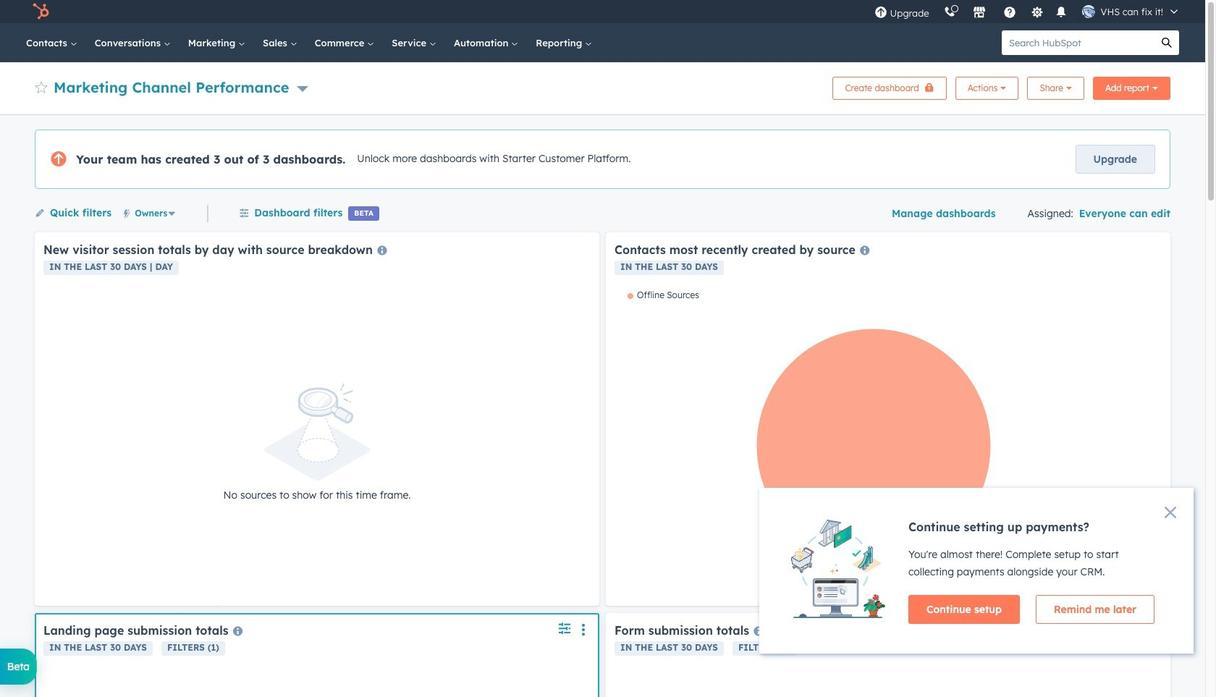Task type: describe. For each thing, give the bounding box(es) containing it.
toggle series visibility region
[[628, 290, 699, 300]]

form submission totals element
[[606, 613, 1170, 697]]

landing page submission totals element
[[35, 613, 599, 697]]



Task type: locate. For each thing, give the bounding box(es) containing it.
banner
[[35, 72, 1170, 100]]

new visitor session totals by day with source breakdown element
[[35, 232, 599, 606]]

report actions image
[[576, 624, 591, 638]]

contacts most recently created by source element
[[606, 232, 1170, 606]]

ruby anderson image
[[1082, 5, 1095, 18]]

menu
[[867, 0, 1188, 23]]

interactive chart image
[[615, 290, 1162, 597]]

close image
[[1165, 507, 1176, 518]]

marketplaces image
[[973, 7, 986, 20]]

Search HubSpot search field
[[1002, 30, 1154, 55]]



Task type: vqa. For each thing, say whether or not it's contained in the screenshot.
Automation link
no



